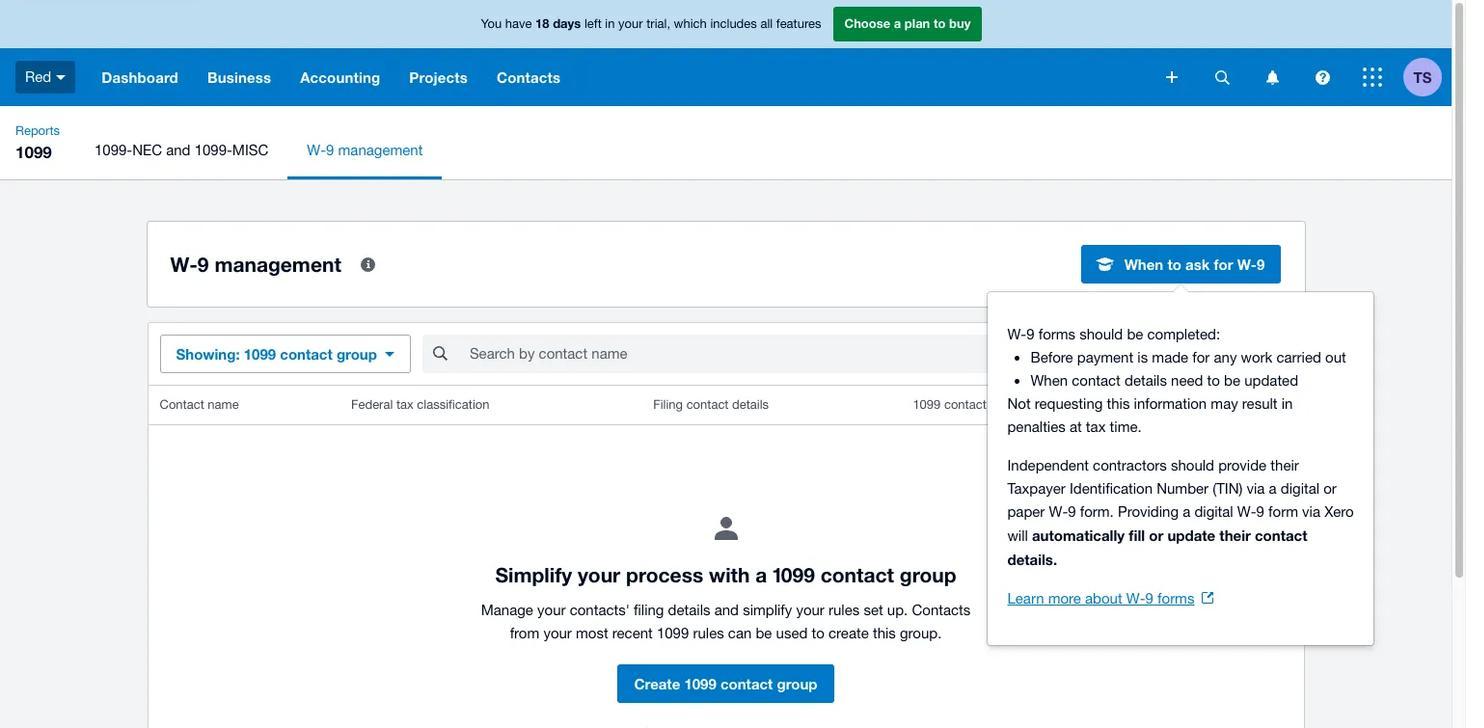 Task type: describe. For each thing, give the bounding box(es) containing it.
xero
[[1325, 504, 1354, 520]]

create
[[829, 625, 869, 642]]

requesting
[[1035, 396, 1103, 412]]

from
[[510, 625, 539, 642]]

9 up showing:
[[198, 252, 209, 276]]

contact name
[[160, 397, 239, 412]]

at
[[1070, 419, 1082, 435]]

learn
[[1008, 590, 1044, 607]]

manage
[[481, 602, 533, 618]]

1099 inside button
[[684, 675, 717, 693]]

tax inside w-9 forms should be completed: before payment is made for any work carried out when contact details need to be updated not requesting this information may result in penalties at tax time.
[[1086, 419, 1106, 435]]

1099 inside reports 1099
[[15, 142, 52, 162]]

number
[[1157, 480, 1209, 497]]

w-9 management link
[[288, 122, 442, 179]]

which
[[674, 17, 707, 31]]

be inside manage your contacts' filing details and simplify your rules set up. contacts from your most recent 1099 rules can be used to create this group.
[[756, 625, 772, 642]]

1 horizontal spatial be
[[1127, 326, 1144, 342]]

independent contractors should provide their taxpayer identification number (tin) via a digital or paper w-9 form. providing a digital w-9 form via xero will
[[1008, 457, 1354, 544]]

carried
[[1277, 349, 1322, 366]]

group up the penalties
[[990, 397, 1023, 412]]

this inside manage your contacts' filing details and simplify your rules set up. contacts from your most recent 1099 rules can be used to create this group.
[[873, 625, 896, 642]]

all
[[761, 17, 773, 31]]

menu containing 1099-nec and 1099-misc
[[75, 122, 1452, 179]]

contacts inside dropdown button
[[497, 68, 561, 86]]

have
[[505, 17, 532, 31]]

manage your contacts' filing details and simplify your rules set up. contacts from your most recent 1099 rules can be used to create this group.
[[481, 602, 971, 642]]

days
[[553, 16, 581, 31]]

1 vertical spatial w-9 management
[[170, 252, 341, 276]]

projects
[[409, 68, 468, 86]]

set
[[864, 602, 883, 618]]

0 vertical spatial management
[[338, 142, 423, 158]]

is
[[1138, 349, 1148, 366]]

1 horizontal spatial details
[[732, 397, 769, 412]]

showing: 1099 contact group button
[[160, 335, 411, 373]]

when to ask for w-9
[[1125, 256, 1265, 273]]

trial,
[[647, 17, 670, 31]]

more
[[1048, 590, 1081, 607]]

create 1099 contact group
[[634, 675, 818, 693]]

you have 18 days left in your trial, which includes all features
[[481, 16, 821, 31]]

and inside manage your contacts' filing details and simplify your rules set up. contacts from your most recent 1099 rules can be used to create this group.
[[715, 602, 739, 618]]

group.
[[900, 625, 942, 642]]

used
[[776, 625, 808, 642]]

updated
[[1245, 372, 1299, 389]]

result
[[1242, 396, 1278, 412]]

18
[[536, 16, 549, 31]]

before
[[1031, 349, 1073, 366]]

contacts'
[[570, 602, 630, 618]]

9 inside button
[[1257, 256, 1265, 273]]

details inside manage your contacts' filing details and simplify your rules set up. contacts from your most recent 1099 rules can be used to create this group.
[[668, 602, 710, 618]]

business
[[207, 68, 271, 86]]

details inside w-9 forms should be completed: before payment is made for any work carried out when contact details need to be updated not requesting this information may result in penalties at tax time.
[[1125, 372, 1167, 389]]

choose a plan to buy
[[845, 16, 971, 31]]

showing:
[[176, 345, 240, 363]]

group inside popup button
[[337, 345, 377, 363]]

time.
[[1110, 419, 1142, 435]]

contact inside popup button
[[280, 345, 333, 363]]

contact inside w-9 forms should be completed: before payment is made for any work carried out when contact details need to be updated not requesting this information may result in penalties at tax time.
[[1072, 372, 1121, 389]]

to inside w-9 forms should be completed: before payment is made for any work carried out when contact details need to be updated not requesting this information may result in penalties at tax time.
[[1207, 372, 1220, 389]]

action
[[1233, 397, 1269, 412]]

form.
[[1080, 504, 1114, 520]]

contact
[[160, 397, 204, 412]]

when to ask for w-9 button
[[1081, 245, 1281, 284]]

tax inside list of 1099 contacts "element"
[[396, 397, 414, 412]]

1099-nec and 1099-misc
[[95, 142, 269, 158]]

0 vertical spatial w-9 management
[[307, 142, 423, 158]]

w-9 management information image
[[349, 245, 388, 284]]

providing
[[1118, 504, 1179, 520]]

9 right about
[[1146, 590, 1154, 607]]

contractors
[[1093, 457, 1167, 474]]

1099 inside manage your contacts' filing details and simplify your rules set up. contacts from your most recent 1099 rules can be used to create this group.
[[657, 625, 689, 642]]

9 left form
[[1257, 504, 1265, 520]]

identification
[[1070, 480, 1153, 497]]

your right from
[[544, 625, 572, 642]]

w- inside button
[[1237, 256, 1257, 273]]

should inside w-9 forms should be completed: before payment is made for any work carried out when contact details need to be updated not requesting this information may result in penalties at tax time.
[[1080, 326, 1123, 342]]

0 horizontal spatial via
[[1247, 480, 1265, 497]]

in inside you have 18 days left in your trial, which includes all features
[[605, 17, 615, 31]]

left
[[585, 17, 602, 31]]

red button
[[0, 48, 87, 106]]

contact inside button
[[721, 675, 773, 693]]

their for provide
[[1271, 457, 1299, 474]]

your up from
[[537, 602, 566, 618]]

provide
[[1219, 457, 1267, 474]]

ts
[[1414, 68, 1432, 85]]

misc
[[232, 142, 269, 158]]

2 1099- from the left
[[195, 142, 232, 158]]

a up form
[[1269, 480, 1277, 497]]

create
[[634, 675, 680, 693]]

w- up showing:
[[170, 252, 198, 276]]

accounting button
[[286, 48, 395, 106]]

buy
[[949, 16, 971, 31]]

independent
[[1008, 457, 1089, 474]]

1 vertical spatial via
[[1302, 504, 1321, 520]]

group inside button
[[777, 675, 818, 693]]

choose
[[845, 16, 891, 31]]

banner containing ts
[[0, 0, 1452, 106]]

w- right about
[[1127, 590, 1146, 607]]

automatically
[[1032, 527, 1125, 544]]

ts button
[[1404, 48, 1452, 106]]

svg image
[[1166, 71, 1178, 83]]

dashboard link
[[87, 48, 193, 106]]

9 up automatically
[[1068, 504, 1076, 520]]

payment
[[1077, 349, 1134, 366]]

a left plan
[[894, 16, 901, 31]]

this inside w-9 forms should be completed: before payment is made for any work carried out when contact details need to be updated not requesting this information may result in penalties at tax time.
[[1107, 396, 1130, 412]]

w- up automatically
[[1049, 504, 1068, 520]]



Task type: locate. For each thing, give the bounding box(es) containing it.
this up the time.
[[1107, 396, 1130, 412]]

1 vertical spatial be
[[1224, 372, 1241, 389]]

group down used
[[777, 675, 818, 693]]

a right with
[[756, 563, 767, 588]]

when down before
[[1031, 372, 1068, 389]]

0 horizontal spatial for
[[1193, 349, 1210, 366]]

1 vertical spatial forms
[[1158, 590, 1195, 607]]

should inside independent contractors should provide their taxpayer identification number (tin) via a digital or paper w-9 form. providing a digital w-9 form via xero will
[[1171, 457, 1215, 474]]

w- right ask
[[1237, 256, 1257, 273]]

0 vertical spatial or
[[1324, 480, 1337, 497]]

1099- right nec
[[195, 142, 232, 158]]

w- up not
[[1008, 326, 1027, 342]]

w- inside w-9 forms should be completed: before payment is made for any work carried out when contact details need to be updated not requesting this information may result in penalties at tax time.
[[1008, 326, 1027, 342]]

1099 right showing:
[[244, 345, 276, 363]]

to up may
[[1207, 372, 1220, 389]]

1 1099- from the left
[[95, 142, 132, 158]]

0 horizontal spatial details
[[668, 602, 710, 618]]

contacts up group.
[[912, 602, 971, 618]]

classification
[[417, 397, 490, 412]]

Search by contact name field
[[468, 336, 1292, 372]]

process
[[626, 563, 703, 588]]

contacts down have
[[497, 68, 561, 86]]

should
[[1080, 326, 1123, 342], [1171, 457, 1215, 474]]

completed:
[[1148, 326, 1220, 342]]

or right fill
[[1149, 527, 1164, 544]]

menu
[[75, 122, 1452, 179]]

includes
[[710, 17, 757, 31]]

work
[[1241, 349, 1273, 366]]

0 horizontal spatial tax
[[396, 397, 414, 412]]

recent
[[612, 625, 653, 642]]

will
[[1008, 528, 1028, 544]]

1099 up "simplify"
[[773, 563, 815, 588]]

need
[[1171, 372, 1203, 389]]

should up payment
[[1080, 326, 1123, 342]]

learn more about w-9 forms link
[[1008, 590, 1214, 607]]

rules up the create
[[829, 602, 860, 618]]

federal tax classification
[[351, 397, 490, 412]]

0 horizontal spatial digital
[[1195, 504, 1234, 520]]

1099 down reports link
[[15, 142, 52, 162]]

when
[[1125, 256, 1164, 273], [1031, 372, 1068, 389]]

0 vertical spatial in
[[605, 17, 615, 31]]

1 horizontal spatial contacts
[[912, 602, 971, 618]]

1 vertical spatial tax
[[1086, 419, 1106, 435]]

nec
[[132, 142, 162, 158]]

to inside manage your contacts' filing details and simplify your rules set up. contacts from your most recent 1099 rules can be used to create this group.
[[812, 625, 825, 642]]

1099-nec and 1099-misc link
[[75, 122, 288, 179]]

when inside button
[[1125, 256, 1164, 273]]

in
[[605, 17, 615, 31], [1282, 396, 1293, 412]]

(tin)
[[1213, 480, 1243, 497]]

1 horizontal spatial via
[[1302, 504, 1321, 520]]

simplify
[[495, 563, 572, 588]]

0 vertical spatial digital
[[1281, 480, 1320, 497]]

0 vertical spatial when
[[1125, 256, 1164, 273]]

and right nec
[[166, 142, 190, 158]]

1 horizontal spatial 1099-
[[195, 142, 232, 158]]

to
[[934, 16, 946, 31], [1168, 256, 1182, 273], [1207, 372, 1220, 389], [812, 625, 825, 642]]

list of 1099 contacts element
[[148, 386, 1304, 728]]

rules left can at bottom
[[693, 625, 724, 642]]

0 horizontal spatial when
[[1031, 372, 1068, 389]]

taxpayer
[[1008, 480, 1066, 497]]

to right used
[[812, 625, 825, 642]]

via
[[1247, 480, 1265, 497], [1302, 504, 1321, 520]]

your up used
[[796, 602, 825, 618]]

management down accounting in the top of the page
[[338, 142, 423, 158]]

1099 right the create
[[684, 675, 717, 693]]

0 vertical spatial contacts
[[497, 68, 561, 86]]

9
[[326, 142, 334, 158], [198, 252, 209, 276], [1257, 256, 1265, 273], [1027, 326, 1035, 342], [1068, 504, 1076, 520], [1257, 504, 1265, 520], [1146, 590, 1154, 607]]

be down "simplify"
[[756, 625, 772, 642]]

contact inside automatically fill or update their contact details.
[[1255, 527, 1308, 544]]

2 horizontal spatial be
[[1224, 372, 1241, 389]]

to left buy
[[934, 16, 946, 31]]

1 horizontal spatial digital
[[1281, 480, 1320, 497]]

digital down the (tin)
[[1195, 504, 1234, 520]]

and up can at bottom
[[715, 602, 739, 618]]

1 horizontal spatial tax
[[1086, 419, 1106, 435]]

filing
[[634, 602, 664, 618]]

for inside button
[[1214, 256, 1233, 273]]

w-9 forms should be completed: before payment is made for any work carried out when contact details need to be updated not requesting this information may result in penalties at tax time.
[[1008, 326, 1346, 435]]

1 horizontal spatial or
[[1324, 480, 1337, 497]]

w-
[[307, 142, 326, 158], [170, 252, 198, 276], [1237, 256, 1257, 273], [1008, 326, 1027, 342], [1049, 504, 1068, 520], [1238, 504, 1257, 520], [1127, 590, 1146, 607]]

tax right federal
[[396, 397, 414, 412]]

1 vertical spatial their
[[1220, 527, 1251, 544]]

9 up before
[[1027, 326, 1035, 342]]

filing
[[653, 397, 683, 412]]

red
[[25, 68, 51, 85]]

in inside w-9 forms should be completed: before payment is made for any work carried out when contact details need to be updated not requesting this information may result in penalties at tax time.
[[1282, 396, 1293, 412]]

for left the any
[[1193, 349, 1210, 366]]

name
[[208, 397, 239, 412]]

forms inside w-9 forms should be completed: before payment is made for any work carried out when contact details need to be updated not requesting this information may result in penalties at tax time.
[[1039, 326, 1076, 342]]

0 horizontal spatial and
[[166, 142, 190, 158]]

2 vertical spatial be
[[756, 625, 772, 642]]

9 right ask
[[1257, 256, 1265, 273]]

not
[[1008, 396, 1031, 412]]

0 horizontal spatial this
[[873, 625, 896, 642]]

digital up form
[[1281, 480, 1320, 497]]

in right result
[[1282, 396, 1293, 412]]

when left ask
[[1125, 256, 1164, 273]]

their for update
[[1220, 527, 1251, 544]]

management up showing: 1099 contact group
[[215, 252, 341, 276]]

tax right at
[[1086, 419, 1106, 435]]

information
[[1134, 396, 1207, 412]]

reports link
[[8, 122, 68, 141]]

and
[[166, 142, 190, 158], [715, 602, 739, 618]]

learn more about w-9 forms
[[1008, 590, 1195, 607]]

and inside 1099-nec and 1099-misc link
[[166, 142, 190, 158]]

contacts
[[497, 68, 561, 86], [912, 602, 971, 618]]

9 inside w-9 forms should be completed: before payment is made for any work carried out when contact details need to be updated not requesting this information may result in penalties at tax time.
[[1027, 326, 1035, 342]]

1099 inside popup button
[[244, 345, 276, 363]]

1 horizontal spatial this
[[1107, 396, 1130, 412]]

0 vertical spatial this
[[1107, 396, 1130, 412]]

features
[[776, 17, 821, 31]]

simplify
[[743, 602, 792, 618]]

1099- right reports 1099 in the left top of the page
[[95, 142, 132, 158]]

filing contact details
[[653, 397, 769, 412]]

most
[[576, 625, 608, 642]]

0 vertical spatial tax
[[396, 397, 414, 412]]

a inside "element"
[[756, 563, 767, 588]]

0 horizontal spatial or
[[1149, 527, 1164, 544]]

your
[[618, 17, 643, 31], [578, 563, 621, 588], [537, 602, 566, 618], [796, 602, 825, 618], [544, 625, 572, 642]]

may
[[1211, 396, 1238, 412]]

1 vertical spatial and
[[715, 602, 739, 618]]

via left xero on the right
[[1302, 504, 1321, 520]]

to left ask
[[1168, 256, 1182, 273]]

1 horizontal spatial when
[[1125, 256, 1164, 273]]

0 horizontal spatial their
[[1220, 527, 1251, 544]]

0 horizontal spatial forms
[[1039, 326, 1076, 342]]

contacts button
[[482, 48, 575, 106]]

forms down automatically fill or update their contact details. at the bottom of page
[[1158, 590, 1195, 607]]

out
[[1326, 349, 1346, 366]]

up.
[[887, 602, 908, 618]]

1 vertical spatial digital
[[1195, 504, 1234, 520]]

9 down accounting in the top of the page
[[326, 142, 334, 158]]

w-9 management up showing: 1099 contact group
[[170, 252, 341, 276]]

federal
[[351, 397, 393, 412]]

for inside w-9 forms should be completed: before payment is made for any work carried out when contact details need to be updated not requesting this information may result in penalties at tax time.
[[1193, 349, 1210, 366]]

0 vertical spatial be
[[1127, 326, 1144, 342]]

your up contacts' at the left of page
[[578, 563, 621, 588]]

w- down the (tin)
[[1238, 504, 1257, 520]]

svg image
[[1363, 68, 1382, 87], [1215, 70, 1230, 84], [1266, 70, 1279, 84], [1315, 70, 1330, 84], [56, 75, 66, 80]]

dashboard
[[102, 68, 178, 86]]

1 vertical spatial when
[[1031, 372, 1068, 389]]

their inside automatically fill or update their contact details.
[[1220, 527, 1251, 544]]

1 vertical spatial rules
[[693, 625, 724, 642]]

0 vertical spatial via
[[1247, 480, 1265, 497]]

1 vertical spatial or
[[1149, 527, 1164, 544]]

update
[[1168, 527, 1216, 544]]

be up is
[[1127, 326, 1144, 342]]

1 vertical spatial contacts
[[912, 602, 971, 618]]

svg image inside red 'popup button'
[[56, 75, 66, 80]]

can
[[728, 625, 752, 642]]

fill
[[1129, 527, 1145, 544]]

w-9 management down accounting in the top of the page
[[307, 142, 423, 158]]

or inside independent contractors should provide their taxpayer identification number (tin) via a digital or paper w-9 form. providing a digital w-9 form via xero will
[[1324, 480, 1337, 497]]

reports 1099
[[15, 123, 60, 162]]

business button
[[193, 48, 286, 106]]

this
[[1107, 396, 1130, 412], [873, 625, 896, 642]]

0 vertical spatial rules
[[829, 602, 860, 618]]

0 horizontal spatial contacts
[[497, 68, 561, 86]]

0 vertical spatial details
[[1125, 372, 1167, 389]]

plan
[[905, 16, 930, 31]]

1099 down filing
[[657, 625, 689, 642]]

2 horizontal spatial details
[[1125, 372, 1167, 389]]

1 horizontal spatial and
[[715, 602, 739, 618]]

via down provide
[[1247, 480, 1265, 497]]

1 vertical spatial management
[[215, 252, 341, 276]]

0 vertical spatial their
[[1271, 457, 1299, 474]]

0 vertical spatial and
[[166, 142, 190, 158]]

group up federal
[[337, 345, 377, 363]]

0 vertical spatial for
[[1214, 256, 1233, 273]]

1099 contact group
[[913, 397, 1023, 412]]

1 horizontal spatial should
[[1171, 457, 1215, 474]]

1099
[[15, 142, 52, 162], [244, 345, 276, 363], [913, 397, 941, 412], [773, 563, 815, 588], [657, 625, 689, 642], [684, 675, 717, 693]]

0 vertical spatial forms
[[1039, 326, 1076, 342]]

in right left
[[605, 17, 615, 31]]

0 horizontal spatial should
[[1080, 326, 1123, 342]]

0 horizontal spatial in
[[605, 17, 615, 31]]

0 horizontal spatial be
[[756, 625, 772, 642]]

w- right misc on the left of the page
[[307, 142, 326, 158]]

1 vertical spatial this
[[873, 625, 896, 642]]

with
[[709, 563, 750, 588]]

any
[[1214, 349, 1237, 366]]

rules
[[829, 602, 860, 618], [693, 625, 724, 642]]

this down set
[[873, 625, 896, 642]]

management
[[338, 142, 423, 158], [215, 252, 341, 276]]

to inside button
[[1168, 256, 1182, 273]]

be
[[1127, 326, 1144, 342], [1224, 372, 1241, 389], [756, 625, 772, 642]]

your left 'trial,' at the top of the page
[[618, 17, 643, 31]]

your inside you have 18 days left in your trial, which includes all features
[[618, 17, 643, 31]]

forms
[[1039, 326, 1076, 342], [1158, 590, 1195, 607]]

for right ask
[[1214, 256, 1233, 273]]

0 vertical spatial should
[[1080, 326, 1123, 342]]

should up number
[[1171, 457, 1215, 474]]

1 horizontal spatial forms
[[1158, 590, 1195, 607]]

you
[[481, 17, 502, 31]]

group
[[337, 345, 377, 363], [990, 397, 1023, 412], [900, 563, 957, 588], [777, 675, 818, 693]]

1 vertical spatial in
[[1282, 396, 1293, 412]]

their right provide
[[1271, 457, 1299, 474]]

penalties
[[1008, 419, 1066, 435]]

paper
[[1008, 504, 1045, 520]]

1 horizontal spatial their
[[1271, 457, 1299, 474]]

forms up before
[[1039, 326, 1076, 342]]

1 vertical spatial details
[[732, 397, 769, 412]]

tax
[[396, 397, 414, 412], [1086, 419, 1106, 435]]

or
[[1324, 480, 1337, 497], [1149, 527, 1164, 544]]

banner
[[0, 0, 1452, 106]]

1 horizontal spatial rules
[[829, 602, 860, 618]]

contacts inside manage your contacts' filing details and simplify your rules set up. contacts from your most recent 1099 rules can be used to create this group.
[[912, 602, 971, 618]]

0 horizontal spatial rules
[[693, 625, 724, 642]]

create 1099 contact group button
[[618, 665, 834, 703]]

1099 down search by contact name field
[[913, 397, 941, 412]]

2 vertical spatial details
[[668, 602, 710, 618]]

or up xero on the right
[[1324, 480, 1337, 497]]

1 horizontal spatial in
[[1282, 396, 1293, 412]]

details.
[[1008, 551, 1057, 568]]

or inside automatically fill or update their contact details.
[[1149, 527, 1164, 544]]

their inside independent contractors should provide their taxpayer identification number (tin) via a digital or paper w-9 form. providing a digital w-9 form via xero will
[[1271, 457, 1299, 474]]

group up up.
[[900, 563, 957, 588]]

their right update
[[1220, 527, 1251, 544]]

1 horizontal spatial for
[[1214, 256, 1233, 273]]

a down number
[[1183, 504, 1191, 520]]

when inside w-9 forms should be completed: before payment is made for any work carried out when contact details need to be updated not requesting this information may result in penalties at tax time.
[[1031, 372, 1068, 389]]

showing: 1099 contact group
[[176, 345, 377, 363]]

be down the any
[[1224, 372, 1241, 389]]

about
[[1085, 590, 1123, 607]]

1 vertical spatial should
[[1171, 457, 1215, 474]]

0 horizontal spatial 1099-
[[95, 142, 132, 158]]

made
[[1152, 349, 1189, 366]]

1 vertical spatial for
[[1193, 349, 1210, 366]]



Task type: vqa. For each thing, say whether or not it's contained in the screenshot.
"&" inside the Save & close button
no



